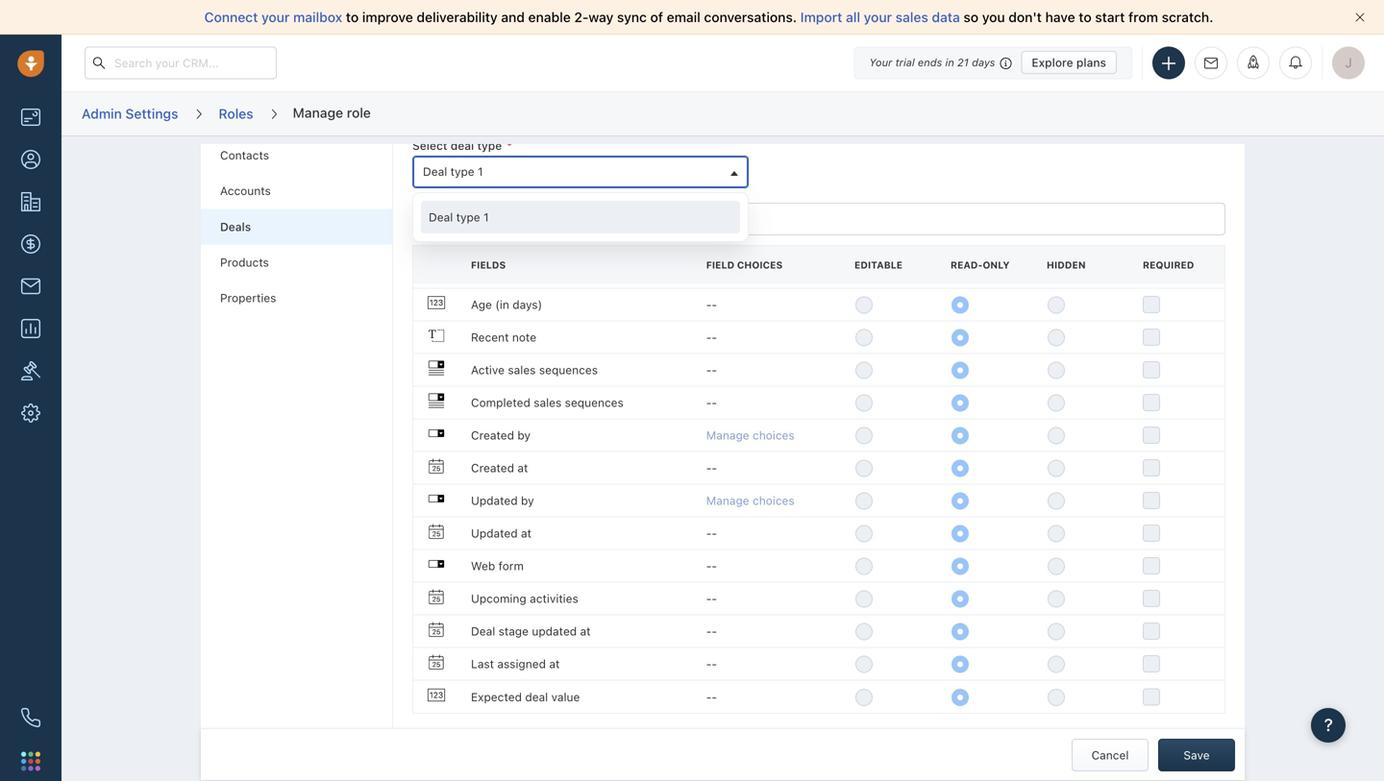 Task type: locate. For each thing, give the bounding box(es) containing it.
1 horizontal spatial to
[[1079, 9, 1092, 25]]

only
[[983, 259, 1010, 271]]

deal type 1 list box
[[421, 201, 740, 234]]

explore
[[1032, 56, 1074, 69]]

4 -- from the top
[[706, 363, 717, 377]]

deal
[[451, 139, 474, 152], [525, 691, 548, 704]]

last assigned at
[[471, 658, 560, 671]]

cancel
[[1092, 749, 1129, 762]]

completed
[[471, 396, 531, 410]]

type
[[477, 139, 502, 152], [451, 165, 475, 178], [456, 211, 480, 224]]

1 vertical spatial deal type 1
[[429, 211, 489, 224]]

1 vertical spatial 1
[[484, 211, 489, 224]]

2 created from the top
[[471, 462, 514, 475]]

deal type 1 button
[[412, 156, 749, 189]]

0 vertical spatial sequences
[[539, 363, 598, 377]]

freshworks switcher image
[[21, 752, 40, 771]]

by down completed on the left bottom
[[518, 429, 531, 442]]

1 vertical spatial type
[[451, 165, 475, 178]]

deal
[[423, 165, 447, 178], [429, 211, 453, 224], [471, 625, 495, 638]]

-
[[706, 265, 712, 279], [712, 265, 717, 279], [706, 298, 712, 312], [712, 298, 717, 312], [706, 331, 712, 344], [712, 331, 717, 344], [706, 363, 712, 377], [712, 363, 717, 377], [706, 396, 712, 410], [712, 396, 717, 410], [706, 462, 712, 475], [712, 462, 717, 475], [706, 527, 712, 540], [712, 527, 717, 540], [706, 560, 712, 573], [712, 560, 717, 573], [706, 592, 712, 606], [712, 592, 717, 606], [706, 625, 712, 638], [712, 625, 717, 638], [706, 658, 712, 671], [712, 658, 717, 671], [706, 691, 712, 704], [712, 691, 717, 704]]

1 for deal type 1 list box
[[484, 211, 489, 224]]

deal type 1 inside deal type 1 "dropdown button"
[[423, 165, 483, 178]]

0 vertical spatial last
[[471, 265, 494, 279]]

type up the fields
[[456, 211, 480, 224]]

7 -- from the top
[[706, 527, 717, 540]]

sequences for completed sales sequences
[[565, 396, 624, 410]]

by for updated by
[[521, 494, 534, 508]]

connect your mailbox link
[[204, 9, 346, 25]]

1 vertical spatial updated
[[471, 527, 518, 540]]

deliverability
[[417, 9, 498, 25]]

days
[[972, 56, 995, 69]]

sales down active sales sequences
[[534, 396, 562, 410]]

3 -- from the top
[[706, 331, 717, 344]]

deal type 1 inside deal type 1 option
[[429, 211, 489, 224]]

connect
[[204, 9, 258, 25]]

sync
[[617, 9, 647, 25]]

completed sales sequences
[[471, 396, 624, 410]]

-- for web form
[[706, 560, 717, 573]]

updated
[[471, 494, 518, 508], [471, 527, 518, 540]]

updated down created at
[[471, 494, 518, 508]]

deal type 1 option
[[421, 201, 740, 234]]

0 vertical spatial 1
[[478, 165, 483, 178]]

what's new image
[[1247, 55, 1260, 69]]

updated by
[[471, 494, 534, 508]]

updated for updated at
[[471, 527, 518, 540]]

created for created at
[[471, 462, 514, 475]]

your
[[869, 56, 893, 69]]

manage
[[293, 105, 343, 120]]

your left mailbox
[[262, 9, 290, 25]]

your right all
[[864, 9, 892, 25]]

by up the updated at
[[521, 494, 534, 508]]

0 vertical spatial deal
[[451, 139, 474, 152]]

last up age
[[471, 265, 494, 279]]

admin
[[82, 106, 122, 121]]

at
[[518, 462, 528, 475], [521, 527, 532, 540], [580, 625, 591, 638], [549, 658, 560, 671]]

-- for expected deal value
[[706, 691, 717, 704]]

0 vertical spatial by
[[518, 429, 531, 442]]

updated for updated by
[[471, 494, 518, 508]]

1
[[478, 165, 483, 178], [484, 211, 489, 224]]

1 last from the top
[[471, 265, 494, 279]]

1 inside option
[[484, 211, 489, 224]]

0 horizontal spatial 1
[[478, 165, 483, 178]]

deal type 1 up the fields
[[429, 211, 489, 224]]

roles link
[[218, 99, 254, 129]]

scratch.
[[1162, 9, 1214, 25]]

2 vertical spatial type
[[456, 211, 480, 224]]

0 vertical spatial deal
[[423, 165, 447, 178]]

form
[[499, 560, 524, 573]]

2 updated from the top
[[471, 527, 518, 540]]

at up updated by
[[518, 462, 528, 475]]

deal for select
[[451, 139, 474, 152]]

1 vertical spatial by
[[521, 494, 534, 508]]

upcoming
[[471, 592, 527, 606]]

phone element
[[12, 699, 50, 737]]

6 -- from the top
[[706, 462, 717, 475]]

sales down note
[[508, 363, 536, 377]]

0 horizontal spatial to
[[346, 9, 359, 25]]

5 -- from the top
[[706, 396, 717, 410]]

required
[[1143, 259, 1195, 271]]

deal for expected
[[525, 691, 548, 704]]

created at
[[471, 462, 528, 475]]

0 vertical spatial updated
[[471, 494, 518, 508]]

created
[[471, 429, 514, 442], [471, 462, 514, 475]]

save
[[1184, 749, 1210, 762]]

1 -- from the top
[[706, 265, 717, 279]]

at right updated
[[580, 625, 591, 638]]

deal stage updated at
[[471, 625, 591, 638]]

deal inside deal type 1 "dropdown button"
[[423, 165, 447, 178]]

12 -- from the top
[[706, 691, 717, 704]]

type inside "dropdown button"
[[451, 165, 475, 178]]

1 created from the top
[[471, 429, 514, 442]]

editable
[[855, 259, 903, 271]]

and
[[501, 9, 525, 25]]

deal type 1 down select deal type
[[423, 165, 483, 178]]

age
[[471, 298, 492, 312]]

accounts
[[220, 184, 271, 198]]

sequences up completed sales sequences
[[539, 363, 598, 377]]

type inside option
[[456, 211, 480, 224]]

explore plans
[[1032, 56, 1107, 69]]

field choices
[[706, 259, 783, 271]]

age (in days)
[[471, 298, 542, 312]]

2 vertical spatial deal
[[471, 625, 495, 638]]

contacts
[[220, 149, 269, 162]]

deal right select
[[451, 139, 474, 152]]

-- for age (in days)
[[706, 298, 717, 312]]

1 horizontal spatial your
[[864, 9, 892, 25]]

1 to from the left
[[346, 9, 359, 25]]

last activity date
[[471, 265, 564, 279]]

role
[[347, 105, 371, 120]]

1 up the fields
[[484, 211, 489, 224]]

2 last from the top
[[471, 658, 494, 671]]

1 vertical spatial created
[[471, 462, 514, 475]]

save button
[[1159, 739, 1235, 772]]

sequences
[[539, 363, 598, 377], [565, 396, 624, 410]]

2 -- from the top
[[706, 298, 717, 312]]

type down select deal type
[[451, 165, 475, 178]]

by for created by
[[518, 429, 531, 442]]

last for last activity date
[[471, 265, 494, 279]]

1 vertical spatial sequences
[[565, 396, 624, 410]]

properties image
[[21, 362, 40, 381]]

8 -- from the top
[[706, 560, 717, 573]]

import
[[801, 9, 843, 25]]

admin settings
[[82, 106, 178, 121]]

1 for deal type 1 "dropdown button"
[[478, 165, 483, 178]]

-- for last activity date
[[706, 265, 717, 279]]

active
[[471, 363, 505, 377]]

to right mailbox
[[346, 9, 359, 25]]

last up expected
[[471, 658, 494, 671]]

updated
[[532, 625, 577, 638]]

1 horizontal spatial 1
[[484, 211, 489, 224]]

sequences down active sales sequences
[[565, 396, 624, 410]]

assigned
[[497, 658, 546, 671]]

1 vertical spatial last
[[471, 658, 494, 671]]

(in
[[495, 298, 509, 312]]

at down updated
[[549, 658, 560, 671]]

sales
[[896, 9, 929, 25], [508, 363, 536, 377], [534, 396, 562, 410]]

1 vertical spatial sales
[[508, 363, 536, 377]]

1 vertical spatial deal
[[525, 691, 548, 704]]

0 horizontal spatial deal
[[451, 139, 474, 152]]

--
[[706, 265, 717, 279], [706, 298, 717, 312], [706, 331, 717, 344], [706, 363, 717, 377], [706, 396, 717, 410], [706, 462, 717, 475], [706, 527, 717, 540], [706, 560, 717, 573], [706, 592, 717, 606], [706, 625, 717, 638], [706, 658, 717, 671], [706, 691, 717, 704]]

0 vertical spatial deal type 1
[[423, 165, 483, 178]]

9 -- from the top
[[706, 592, 717, 606]]

don't
[[1009, 9, 1042, 25]]

1 down select deal type
[[478, 165, 483, 178]]

from
[[1129, 9, 1159, 25]]

2 to from the left
[[1079, 9, 1092, 25]]

11 -- from the top
[[706, 658, 717, 671]]

1 vertical spatial deal
[[429, 211, 453, 224]]

10 -- from the top
[[706, 625, 717, 638]]

select deal type
[[412, 139, 502, 152]]

deal left value
[[525, 691, 548, 704]]

-- for active sales sequences
[[706, 363, 717, 377]]

0 vertical spatial created
[[471, 429, 514, 442]]

type right select
[[477, 139, 502, 152]]

by
[[518, 429, 531, 442], [521, 494, 534, 508]]

created down created by
[[471, 462, 514, 475]]

0 horizontal spatial your
[[262, 9, 290, 25]]

to left "start"
[[1079, 9, 1092, 25]]

1 horizontal spatial deal
[[525, 691, 548, 704]]

conversations.
[[704, 9, 797, 25]]

hidden
[[1047, 259, 1086, 271]]

explore plans link
[[1021, 51, 1117, 74]]

to
[[346, 9, 359, 25], [1079, 9, 1092, 25]]

1 updated from the top
[[471, 494, 518, 508]]

0 vertical spatial sales
[[896, 9, 929, 25]]

deal type 1 for deal type 1 "dropdown button"
[[423, 165, 483, 178]]

2 vertical spatial sales
[[534, 396, 562, 410]]

updated up the web form
[[471, 527, 518, 540]]

your
[[262, 9, 290, 25], [864, 9, 892, 25]]

last
[[471, 265, 494, 279], [471, 658, 494, 671]]

Search Deal Fields text field
[[412, 203, 1226, 236]]

1 inside "dropdown button"
[[478, 165, 483, 178]]

deal inside deal type 1 option
[[429, 211, 453, 224]]

created up created at
[[471, 429, 514, 442]]

sales left data
[[896, 9, 929, 25]]



Task type: vqa. For each thing, say whether or not it's contained in the screenshot.
'Explore Plans' button
no



Task type: describe. For each thing, give the bounding box(es) containing it.
improve
[[362, 9, 413, 25]]

choices
[[737, 259, 783, 271]]

0 vertical spatial type
[[477, 139, 502, 152]]

2 your from the left
[[864, 9, 892, 25]]

manage role
[[293, 105, 371, 120]]

deal type 1 for deal type 1 list box
[[429, 211, 489, 224]]

type for deal type 1 list box
[[456, 211, 480, 224]]

phone image
[[21, 709, 40, 728]]

Search your CRM... text field
[[85, 47, 277, 79]]

select
[[412, 139, 447, 152]]

read-
[[951, 259, 983, 271]]

properties
[[220, 291, 276, 305]]

read-only
[[951, 259, 1010, 271]]

-- for completed sales sequences
[[706, 396, 717, 410]]

web form
[[471, 560, 524, 573]]

plans
[[1077, 56, 1107, 69]]

have
[[1046, 9, 1076, 25]]

note
[[512, 331, 537, 344]]

sales for active sales sequences
[[508, 363, 536, 377]]

updated at
[[471, 527, 532, 540]]

expected
[[471, 691, 522, 704]]

of
[[650, 9, 663, 25]]

1 your from the left
[[262, 9, 290, 25]]

data
[[932, 9, 960, 25]]

days)
[[513, 298, 542, 312]]

trial
[[896, 56, 915, 69]]

activity
[[497, 265, 537, 279]]

-- for upcoming activities
[[706, 592, 717, 606]]

deals
[[220, 220, 251, 233]]

deal for deal type 1 "dropdown button"
[[423, 165, 447, 178]]

web
[[471, 560, 495, 573]]

stage
[[499, 625, 529, 638]]

all
[[846, 9, 861, 25]]

expected deal value
[[471, 691, 580, 704]]

value
[[551, 691, 580, 704]]

active sales sequences
[[471, 363, 598, 377]]

cancel button
[[1072, 739, 1149, 772]]

close image
[[1356, 12, 1365, 22]]

created for created by
[[471, 429, 514, 442]]

deal for deal type 1 list box
[[429, 211, 453, 224]]

send email image
[[1205, 57, 1218, 70]]

products
[[220, 256, 269, 269]]

-- for created at
[[706, 462, 717, 475]]

in
[[946, 56, 955, 69]]

-- for deal stage updated at
[[706, 625, 717, 638]]

-- for recent note
[[706, 331, 717, 344]]

recent note
[[471, 331, 537, 344]]

start
[[1095, 9, 1125, 25]]

sales for completed sales sequences
[[534, 396, 562, 410]]

at up the form
[[521, 527, 532, 540]]

type for deal type 1 "dropdown button"
[[451, 165, 475, 178]]

fields
[[471, 259, 506, 271]]

ends
[[918, 56, 943, 69]]

way
[[589, 9, 614, 25]]

21
[[958, 56, 969, 69]]

enable
[[528, 9, 571, 25]]

your trial ends in 21 days
[[869, 56, 995, 69]]

import all your sales data link
[[801, 9, 964, 25]]

2-
[[574, 9, 589, 25]]

recent
[[471, 331, 509, 344]]

date
[[540, 265, 564, 279]]

mailbox
[[293, 9, 342, 25]]

connect your mailbox to improve deliverability and enable 2-way sync of email conversations. import all your sales data so you don't have to start from scratch.
[[204, 9, 1214, 25]]

sequences for active sales sequences
[[539, 363, 598, 377]]

settings
[[125, 106, 178, 121]]

email
[[667, 9, 701, 25]]

so
[[964, 9, 979, 25]]

last for last assigned at
[[471, 658, 494, 671]]

field
[[706, 259, 735, 271]]

created by
[[471, 429, 531, 442]]

-- for last assigned at
[[706, 658, 717, 671]]

-- for updated at
[[706, 527, 717, 540]]

admin settings link
[[81, 99, 179, 129]]

you
[[982, 9, 1005, 25]]

roles
[[219, 106, 253, 121]]

activities
[[530, 592, 579, 606]]

upcoming activities
[[471, 592, 579, 606]]



